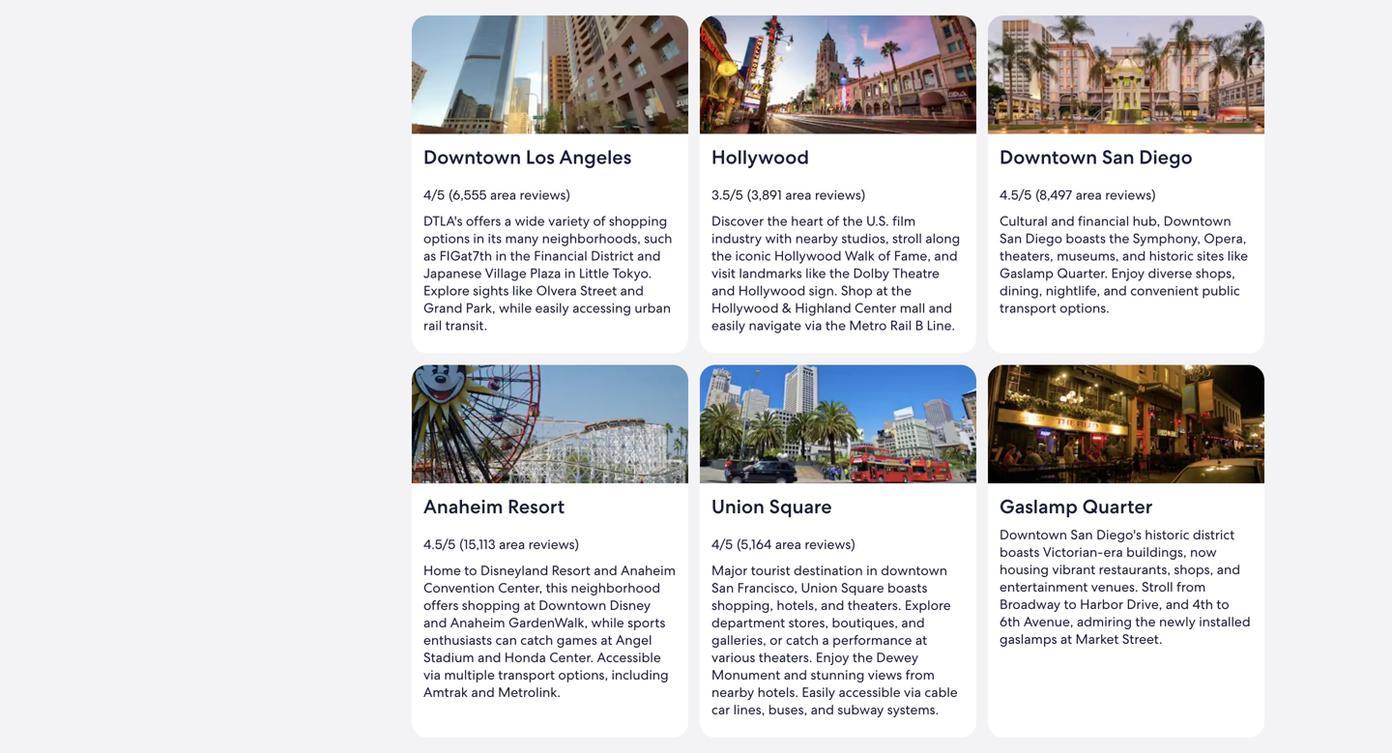 Task type: locate. For each thing, give the bounding box(es) containing it.
downtown los angeles showing a city image
[[412, 15, 689, 134]]

) for hollywood
[[861, 186, 866, 204]]

from right the stroll at the bottom of the page
[[1177, 578, 1206, 596]]

1 horizontal spatial while
[[591, 614, 624, 632]]

boasts inside cultural and financial hub, downtown san diego boasts the symphony, opera, theaters, museums, and historic sites like gaslamp quarter. enjoy diverse shops, dining, nightlife, and convenient public transport options.
[[1066, 230, 1106, 247]]

1 gaslamp from the top
[[1000, 265, 1054, 282]]

boasts up quarter.
[[1066, 230, 1106, 247]]

0 horizontal spatial catch
[[521, 632, 553, 649]]

transport inside cultural and financial hub, downtown san diego boasts the symphony, opera, theaters, museums, and historic sites like gaslamp quarter. enjoy diverse shops, dining, nightlife, and convenient public transport options.
[[1000, 299, 1057, 317]]

1 vertical spatial from
[[906, 666, 935, 684]]

and right street on the top left
[[620, 282, 644, 299]]

angeles
[[560, 145, 632, 170]]

enjoy up easily
[[816, 649, 850, 666]]

via inside discover the heart of the u.s. film industry with nearby studios, stroll along the iconic hollywood walk of fame, and visit landmarks like the dolby theatre and hollywood sign. shop at the hollywood & highland center mall and easily navigate via the metro rail b line.
[[805, 317, 822, 334]]

historic
[[1150, 247, 1194, 265], [1145, 526, 1190, 544]]

1 vertical spatial 4.5
[[424, 536, 442, 553]]

boasts up the "boutiques,"
[[888, 579, 928, 597]]

2 catch from the left
[[786, 632, 819, 649]]

japanese
[[424, 265, 482, 282]]

0 vertical spatial enjoy
[[1112, 265, 1145, 282]]

union up stores,
[[801, 579, 838, 597]]

at left this at the bottom of page
[[524, 597, 536, 614]]

rail
[[424, 317, 442, 334]]

resort up 4.5 /5 ( 15,113 area reviews )
[[508, 494, 565, 519]]

historic up convenient
[[1150, 247, 1194, 265]]

2 vertical spatial anaheim
[[450, 614, 505, 632]]

metro
[[850, 317, 887, 334]]

2 horizontal spatial to
[[1217, 596, 1230, 613]]

from right views at the right of the page
[[906, 666, 935, 684]]

5,164
[[741, 536, 772, 553]]

0 horizontal spatial shopping
[[462, 597, 520, 614]]

) up destination
[[851, 536, 856, 553]]

0 horizontal spatial via
[[424, 666, 441, 684]]

of
[[593, 212, 606, 230], [827, 212, 840, 230], [878, 247, 891, 265]]

reviews
[[520, 186, 566, 204], [815, 186, 861, 204], [1106, 186, 1152, 204], [529, 536, 575, 553], [805, 536, 851, 553]]

diego inside cultural and financial hub, downtown san diego boasts the symphony, opera, theaters, museums, and historic sites like gaslamp quarter. enjoy diverse shops, dining, nightlife, and convenient public transport options.
[[1026, 230, 1063, 247]]

) up variety at the left of the page
[[566, 186, 570, 204]]

6th
[[1000, 613, 1021, 631]]

0 horizontal spatial union
[[712, 494, 765, 519]]

housing
[[1000, 561, 1049, 578]]

financial
[[1078, 212, 1130, 230]]

the right 'its' at the left top of the page
[[510, 247, 531, 265]]

1 vertical spatial diego
[[1026, 230, 1063, 247]]

4 up major
[[712, 536, 720, 553]]

in right the figat7th
[[496, 247, 507, 265]]

reviews for hollywood
[[815, 186, 861, 204]]

0 vertical spatial while
[[499, 299, 532, 317]]

reviews for downtown los angeles
[[520, 186, 566, 204]]

3.5
[[712, 186, 730, 204]]

accessible
[[839, 684, 901, 701]]

0 vertical spatial boasts
[[1066, 230, 1106, 247]]

opera,
[[1204, 230, 1247, 247]]

1 horizontal spatial 4
[[712, 536, 720, 553]]

historic inside gaslamp quarter downtown san diego's historic district boasts victorian-era buildings, now housing vibrant restaurants, shops, and entertainment venues. stroll from broadway to harbor drive, and 4th to 6th avenue, admiring the newly installed gaslamps at market street.
[[1145, 526, 1190, 544]]

while right park,
[[499, 299, 532, 317]]

4.5 /5 ( 15,113 area reviews )
[[424, 536, 579, 553]]

downtown inside gaslamp quarter downtown san diego's historic district boasts victorian-era buildings, now housing vibrant restaurants, shops, and entertainment venues. stroll from broadway to harbor drive, and 4th to 6th avenue, admiring the newly installed gaslamps at market street.
[[1000, 526, 1068, 544]]

1 vertical spatial a
[[822, 632, 830, 649]]

and right now on the bottom of the page
[[1217, 561, 1241, 578]]

while down 'neighborhood'
[[591, 614, 624, 632]]

0 vertical spatial resort
[[508, 494, 565, 519]]

0 horizontal spatial of
[[593, 212, 606, 230]]

1 vertical spatial square
[[841, 579, 885, 597]]

( up cultural
[[1036, 186, 1040, 204]]

gaslamp quarter downtown san diego's historic district boasts victorian-era buildings, now housing vibrant restaurants, shops, and entertainment venues. stroll from broadway to harbor drive, and 4th to 6th avenue, admiring the newly installed gaslamps at market street.
[[1000, 494, 1251, 648]]

square
[[770, 494, 832, 519], [841, 579, 885, 597]]

hollywood
[[712, 145, 809, 170], [775, 247, 842, 265], [739, 282, 806, 299], [712, 299, 779, 317]]

1 vertical spatial union
[[801, 579, 838, 597]]

1 horizontal spatial of
[[827, 212, 840, 230]]

at left angel
[[601, 632, 613, 649]]

and right buses,
[[811, 701, 835, 719]]

1 horizontal spatial offers
[[466, 212, 501, 230]]

restaurants,
[[1099, 561, 1171, 578]]

can
[[496, 632, 517, 649]]

shops, down opera,
[[1196, 265, 1236, 282]]

0 horizontal spatial enjoy
[[816, 649, 850, 666]]

0 vertical spatial union
[[712, 494, 765, 519]]

1 vertical spatial shops,
[[1174, 561, 1214, 578]]

shops,
[[1196, 265, 1236, 282], [1174, 561, 1214, 578]]

boasts
[[1066, 230, 1106, 247], [1000, 544, 1040, 561], [888, 579, 928, 597]]

0 vertical spatial shops,
[[1196, 265, 1236, 282]]

0 horizontal spatial 4.5
[[424, 536, 442, 553]]

transport down can
[[498, 666, 555, 684]]

0 horizontal spatial square
[[770, 494, 832, 519]]

0 horizontal spatial offers
[[424, 597, 459, 614]]

multiple
[[444, 666, 495, 684]]

1 horizontal spatial catch
[[786, 632, 819, 649]]

a up the stunning
[[822, 632, 830, 649]]

sights
[[473, 282, 509, 299]]

walk
[[845, 247, 875, 265]]

0 vertical spatial explore
[[424, 282, 470, 299]]

at right performance
[[916, 632, 928, 649]]

0 horizontal spatial theaters.
[[759, 649, 813, 666]]

0 vertical spatial a
[[505, 212, 512, 230]]

san up "dining,"
[[1000, 230, 1022, 247]]

francisco,
[[738, 579, 798, 597]]

0 vertical spatial 4
[[424, 186, 432, 204]]

union inside major tourist destination in downtown san francisco, union square boasts shopping, hotels, and theaters. explore department stores, boutiques, and galleries, or catch a performance at various theaters. enjoy the dewey monument and stunning views from nearby hotels. easily accessible via cable car lines, buses, and subway systems.
[[801, 579, 838, 597]]

reviews up this at the bottom of page
[[529, 536, 575, 553]]

1 horizontal spatial nearby
[[796, 230, 838, 247]]

historic inside cultural and financial hub, downtown san diego boasts the symphony, opera, theaters, museums, and historic sites like gaslamp quarter. enjoy diverse shops, dining, nightlife, and convenient public transport options.
[[1150, 247, 1194, 265]]

while
[[499, 299, 532, 317], [591, 614, 624, 632]]

honda
[[505, 649, 546, 666]]

2 horizontal spatial of
[[878, 247, 891, 265]]

san inside gaslamp quarter downtown san diego's historic district boasts victorian-era buildings, now housing vibrant restaurants, shops, and entertainment venues. stroll from broadway to harbor drive, and 4th to 6th avenue, admiring the newly installed gaslamps at market street.
[[1071, 526, 1093, 544]]

( up dtla's
[[449, 186, 453, 204]]

)
[[566, 186, 570, 204], [861, 186, 866, 204], [1152, 186, 1156, 204], [575, 536, 579, 553], [851, 536, 856, 553]]

reviews up destination
[[805, 536, 851, 553]]

gaslamps
[[1000, 631, 1058, 648]]

1 vertical spatial resort
[[552, 562, 591, 579]]

0 horizontal spatial easily
[[535, 299, 569, 317]]

district
[[1193, 526, 1235, 544]]

dtla's
[[424, 212, 463, 230]]

4 up dtla's
[[424, 186, 432, 204]]

gaslamp up victorian-
[[1000, 494, 1078, 519]]

of inside dtla's offers a wide variety of shopping options in its many neighborhoods, such as figat7th in the financial district and japanese village plaza in little tokyo. explore sights like olvera street and grand park, while easily accessing urban rail transit.
[[593, 212, 606, 230]]

and
[[1052, 212, 1075, 230], [638, 247, 661, 265], [935, 247, 958, 265], [1123, 247, 1146, 265], [620, 282, 644, 299], [712, 282, 735, 299], [1104, 282, 1127, 299], [929, 299, 953, 317], [1217, 561, 1241, 578], [594, 562, 618, 579], [1166, 596, 1190, 613], [821, 597, 845, 614], [424, 614, 447, 632], [902, 614, 925, 632], [478, 649, 501, 666], [784, 666, 808, 684], [471, 684, 495, 701], [811, 701, 835, 719]]

san inside major tourist destination in downtown san francisco, union square boasts shopping, hotels, and theaters. explore department stores, boutiques, and galleries, or catch a performance at various theaters. enjoy the dewey monument and stunning views from nearby hotels. easily accessible via cable car lines, buses, and subway systems.
[[712, 579, 734, 597]]

2 vertical spatial boasts
[[888, 579, 928, 597]]

union up 5,164
[[712, 494, 765, 519]]

area for hollywood
[[786, 186, 812, 204]]

via left cable
[[904, 684, 922, 701]]

san up department
[[712, 579, 734, 597]]

convenient
[[1131, 282, 1199, 299]]

and right "fame,"
[[935, 247, 958, 265]]

the inside dtla's offers a wide variety of shopping options in its many neighborhoods, such as figat7th in the financial district and japanese village plaza in little tokyo. explore sights like olvera street and grand park, while easily accessing urban rail transit.
[[510, 247, 531, 265]]

2 horizontal spatial via
[[904, 684, 922, 701]]

1 horizontal spatial explore
[[905, 597, 951, 614]]

in left downtown
[[867, 562, 878, 579]]

1 horizontal spatial enjoy
[[1112, 265, 1145, 282]]

) up 'studios,'
[[861, 186, 866, 204]]

1 horizontal spatial transport
[[1000, 299, 1057, 317]]

4.5 /5 ( 8,497 area reviews )
[[1000, 186, 1156, 204]]

its
[[488, 230, 502, 247]]

downtown
[[881, 562, 948, 579]]

1 horizontal spatial boasts
[[1000, 544, 1040, 561]]

buildings,
[[1127, 544, 1187, 561]]

like inside dtla's offers a wide variety of shopping options in its many neighborhoods, such as figat7th in the financial district and japanese village plaza in little tokyo. explore sights like olvera street and grand park, while easily accessing urban rail transit.
[[512, 282, 533, 299]]

1 horizontal spatial a
[[822, 632, 830, 649]]

monument
[[712, 666, 781, 684]]

3,891
[[751, 186, 782, 204]]

downtown up 'housing'
[[1000, 526, 1068, 544]]

/5 up major
[[720, 536, 733, 553]]

( for hollywood
[[747, 186, 751, 204]]

transport inside home to disneyland resort and anaheim convention center, this neighborhood offers shopping at downtown disney and anaheim gardenwalk, while sports enthusiasts can catch games at angel stadium and honda center. accessible via multiple transport options, including amtrak and metrolink.
[[498, 666, 555, 684]]

anaheim down convention
[[450, 614, 505, 632]]

0 vertical spatial offers
[[466, 212, 501, 230]]

( up major
[[737, 536, 741, 553]]

at right shop
[[876, 282, 888, 299]]

the left dewey
[[853, 649, 873, 666]]

gaslamp inside gaslamp quarter downtown san diego's historic district boasts victorian-era buildings, now housing vibrant restaurants, shops, and entertainment venues. stroll from broadway to harbor drive, and 4th to 6th avenue, admiring the newly installed gaslamps at market street.
[[1000, 494, 1078, 519]]

diego down 8,497
[[1026, 230, 1063, 247]]

of right variety at the left of the page
[[593, 212, 606, 230]]

quarter.
[[1057, 265, 1108, 282]]

resort inside home to disneyland resort and anaheim convention center, this neighborhood offers shopping at downtown disney and anaheim gardenwalk, while sports enthusiasts can catch games at angel stadium and honda center. accessible via multiple transport options, including amtrak and metrolink.
[[552, 562, 591, 579]]

0 horizontal spatial to
[[464, 562, 477, 579]]

discover
[[712, 212, 764, 230]]

symphony,
[[1133, 230, 1201, 247]]

1 vertical spatial boasts
[[1000, 544, 1040, 561]]

explore down downtown
[[905, 597, 951, 614]]

at
[[876, 282, 888, 299], [524, 597, 536, 614], [1061, 631, 1073, 648], [601, 632, 613, 649], [916, 632, 928, 649]]

sites
[[1197, 247, 1225, 265]]

0 vertical spatial historic
[[1150, 247, 1194, 265]]

via left multiple
[[424, 666, 441, 684]]

1 vertical spatial gaslamp
[[1000, 494, 1078, 519]]

1 vertical spatial theaters.
[[759, 649, 813, 666]]

accessing
[[573, 299, 632, 317]]

gaslamp inside cultural and financial hub, downtown san diego boasts the symphony, opera, theaters, museums, and historic sites like gaslamp quarter. enjoy diverse shops, dining, nightlife, and convenient public transport options.
[[1000, 265, 1054, 282]]

easily down plaza
[[535, 299, 569, 317]]

like right sites at top right
[[1228, 247, 1249, 265]]

diego up hub, on the top of the page
[[1140, 145, 1193, 170]]

easily inside dtla's offers a wide variety of shopping options in its many neighborhoods, such as figat7th in the financial district and japanese village plaza in little tokyo. explore sights like olvera street and grand park, while easily accessing urban rail transit.
[[535, 299, 569, 317]]

0 vertical spatial diego
[[1140, 145, 1193, 170]]

gaslamp quarter showing signage, night scenes and street scenes image
[[988, 365, 1265, 484]]

museums,
[[1057, 247, 1119, 265]]

0 vertical spatial square
[[770, 494, 832, 519]]

visit
[[712, 265, 736, 282]]

0 horizontal spatial while
[[499, 299, 532, 317]]

1 vertical spatial offers
[[424, 597, 459, 614]]

offers inside dtla's offers a wide variety of shopping options in its many neighborhoods, such as figat7th in the financial district and japanese village plaza in little tokyo. explore sights like olvera street and grand park, while easily accessing urban rail transit.
[[466, 212, 501, 230]]

via inside home to disneyland resort and anaheim convention center, this neighborhood offers shopping at downtown disney and anaheim gardenwalk, while sports enthusiasts can catch games at angel stadium and honda center. accessible via multiple transport options, including amtrak and metrolink.
[[424, 666, 441, 684]]

1 horizontal spatial like
[[806, 265, 826, 282]]

the inside cultural and financial hub, downtown san diego boasts the symphony, opera, theaters, museums, and historic sites like gaslamp quarter. enjoy diverse shops, dining, nightlife, and convenient public transport options.
[[1110, 230, 1130, 247]]

&
[[782, 299, 792, 317]]

0 vertical spatial gaslamp
[[1000, 265, 1054, 282]]

1 horizontal spatial via
[[805, 317, 822, 334]]

to right "4th"
[[1217, 596, 1230, 613]]

4.5 up home
[[424, 536, 442, 553]]

like inside discover the heart of the u.s. film industry with nearby studios, stroll along the iconic hollywood walk of fame, and visit landmarks like the dolby theatre and hollywood sign. shop at the hollywood & highland center mall and easily navigate via the metro rail b line.
[[806, 265, 826, 282]]

0 horizontal spatial like
[[512, 282, 533, 299]]

) for union square
[[851, 536, 856, 553]]

enjoy left diverse on the top right
[[1112, 265, 1145, 282]]

hollywood up navigate
[[739, 282, 806, 299]]

4 for union square
[[712, 536, 720, 553]]

1 vertical spatial shopping
[[462, 597, 520, 614]]

0 horizontal spatial from
[[906, 666, 935, 684]]

1 horizontal spatial 4.5
[[1000, 186, 1019, 204]]

area right 6,555
[[490, 186, 517, 204]]

many
[[505, 230, 539, 247]]

easily
[[535, 299, 569, 317], [712, 317, 746, 334]]

explore up the rail
[[424, 282, 470, 299]]

1 horizontal spatial union
[[801, 579, 838, 597]]

1 horizontal spatial shopping
[[609, 212, 668, 230]]

the left hub, on the top of the page
[[1110, 230, 1130, 247]]

/5 for anaheim resort
[[442, 536, 456, 553]]

dtla's offers a wide variety of shopping options in its many neighborhoods, such as figat7th in the financial district and japanese village plaza in little tokyo. explore sights like olvera street and grand park, while easily accessing urban rail transit.
[[424, 212, 673, 334]]

subway
[[838, 701, 884, 719]]

to
[[464, 562, 477, 579], [1064, 596, 1077, 613], [1217, 596, 1230, 613]]

shop
[[841, 282, 873, 299]]

0 vertical spatial transport
[[1000, 299, 1057, 317]]

0 horizontal spatial explore
[[424, 282, 470, 299]]

1 catch from the left
[[521, 632, 553, 649]]

like up highland
[[806, 265, 826, 282]]

0 vertical spatial from
[[1177, 578, 1206, 596]]

0 vertical spatial nearby
[[796, 230, 838, 247]]

shopping inside dtla's offers a wide variety of shopping options in its many neighborhoods, such as figat7th in the financial district and japanese village plaza in little tokyo. explore sights like olvera street and grand park, while easily accessing urban rail transit.
[[609, 212, 668, 230]]

) up hub, on the top of the page
[[1152, 186, 1156, 204]]

transport down theaters,
[[1000, 299, 1057, 317]]

1 vertical spatial enjoy
[[816, 649, 850, 666]]

enjoy inside cultural and financial hub, downtown san diego boasts the symphony, opera, theaters, museums, and historic sites like gaslamp quarter. enjoy diverse shops, dining, nightlife, and convenient public transport options.
[[1112, 265, 1145, 282]]

1 vertical spatial 4
[[712, 536, 720, 553]]

like
[[1228, 247, 1249, 265], [806, 265, 826, 282], [512, 282, 533, 299]]

) for downtown los angeles
[[566, 186, 570, 204]]

cable
[[925, 684, 958, 701]]

) for anaheim resort
[[575, 536, 579, 553]]

resort right the center,
[[552, 562, 591, 579]]

neighborhood
[[571, 579, 661, 597]]

1 horizontal spatial from
[[1177, 578, 1206, 596]]

/5 up cultural
[[1019, 186, 1032, 204]]

film
[[893, 212, 916, 230]]

with
[[765, 230, 792, 247]]

san
[[1102, 145, 1135, 170], [1000, 230, 1022, 247], [1071, 526, 1093, 544], [712, 579, 734, 597]]

little
[[579, 265, 609, 282]]

1 vertical spatial explore
[[905, 597, 951, 614]]

0 horizontal spatial 4
[[424, 186, 432, 204]]

transport
[[1000, 299, 1057, 317], [498, 666, 555, 684]]

0 horizontal spatial transport
[[498, 666, 555, 684]]

downtown up sites at top right
[[1164, 212, 1232, 230]]

boasts up the entertainment
[[1000, 544, 1040, 561]]

financial
[[534, 247, 588, 265]]

square inside major tourist destination in downtown san francisco, union square boasts shopping, hotels, and theaters. explore department stores, boutiques, and galleries, or catch a performance at various theaters. enjoy the dewey monument and stunning views from nearby hotels. easily accessible via cable car lines, buses, and subway systems.
[[841, 579, 885, 597]]

plaza
[[530, 265, 561, 282]]

easily left navigate
[[712, 317, 746, 334]]

square up 4 /5 ( 5,164 area reviews ) at the right bottom
[[770, 494, 832, 519]]

1 vertical spatial while
[[591, 614, 624, 632]]

0 vertical spatial 4.5
[[1000, 186, 1019, 204]]

2 horizontal spatial boasts
[[1066, 230, 1106, 247]]

4.5 up cultural
[[1000, 186, 1019, 204]]

newly
[[1160, 613, 1196, 631]]

4.5 for downtown san diego
[[1000, 186, 1019, 204]]

shops, inside cultural and financial hub, downtown san diego boasts the symphony, opera, theaters, museums, and historic sites like gaslamp quarter. enjoy diverse shops, dining, nightlife, and convenient public transport options.
[[1196, 265, 1236, 282]]

0 vertical spatial theaters.
[[848, 597, 902, 614]]

1 vertical spatial historic
[[1145, 526, 1190, 544]]

to inside home to disneyland resort and anaheim convention center, this neighborhood offers shopping at downtown disney and anaheim gardenwalk, while sports enthusiasts can catch games at angel stadium and honda center. accessible via multiple transport options, including amtrak and metrolink.
[[464, 562, 477, 579]]

at inside major tourist destination in downtown san francisco, union square boasts shopping, hotels, and theaters. explore department stores, boutiques, and galleries, or catch a performance at various theaters. enjoy the dewey monument and stunning views from nearby hotels. easily accessible via cable car lines, buses, and subway systems.
[[916, 632, 928, 649]]

0 horizontal spatial a
[[505, 212, 512, 230]]

the
[[767, 212, 788, 230], [843, 212, 863, 230], [1110, 230, 1130, 247], [510, 247, 531, 265], [712, 247, 732, 265], [830, 265, 850, 282], [892, 282, 912, 299], [826, 317, 846, 334], [1136, 613, 1156, 631], [853, 649, 873, 666]]

in left 'its' at the left top of the page
[[473, 230, 485, 247]]

0 horizontal spatial diego
[[1026, 230, 1063, 247]]

1 vertical spatial nearby
[[712, 684, 755, 701]]

downtown inside cultural and financial hub, downtown san diego boasts the symphony, opera, theaters, museums, and historic sites like gaslamp quarter. enjoy diverse shops, dining, nightlife, and convenient public transport options.
[[1164, 212, 1232, 230]]

1 horizontal spatial diego
[[1140, 145, 1193, 170]]

from inside major tourist destination in downtown san francisco, union square boasts shopping, hotels, and theaters. explore department stores, boutiques, and galleries, or catch a performance at various theaters. enjoy the dewey monument and stunning views from nearby hotels. easily accessible via cable car lines, buses, and subway systems.
[[906, 666, 935, 684]]

nearby
[[796, 230, 838, 247], [712, 684, 755, 701]]

enthusiasts
[[424, 632, 492, 649]]

public
[[1202, 282, 1241, 299]]

reviews up heart
[[815, 186, 861, 204]]

0 vertical spatial shopping
[[609, 212, 668, 230]]

4.5
[[1000, 186, 1019, 204], [424, 536, 442, 553]]

of right heart
[[827, 212, 840, 230]]

nearby inside discover the heart of the u.s. film industry with nearby studios, stroll along the iconic hollywood walk of fame, and visit landmarks like the dolby theatre and hollywood sign. shop at the hollywood & highland center mall and easily navigate via the metro rail b line.
[[796, 230, 838, 247]]

gaslamp down cultural
[[1000, 265, 1054, 282]]

catch right can
[[521, 632, 553, 649]]

via right &
[[805, 317, 822, 334]]

2 horizontal spatial like
[[1228, 247, 1249, 265]]

wide
[[515, 212, 545, 230]]

reviews up wide at the left of page
[[520, 186, 566, 204]]

hollywood down visit
[[712, 299, 779, 317]]

street.
[[1123, 631, 1163, 648]]

boasts inside gaslamp quarter downtown san diego's historic district boasts victorian-era buildings, now housing vibrant restaurants, shops, and entertainment venues. stroll from broadway to harbor drive, and 4th to 6th avenue, admiring the newly installed gaslamps at market street.
[[1000, 544, 1040, 561]]

1 vertical spatial transport
[[498, 666, 555, 684]]

gaslamp
[[1000, 265, 1054, 282], [1000, 494, 1078, 519]]

area up tourist
[[775, 536, 802, 553]]

2 gaslamp from the top
[[1000, 494, 1078, 519]]

like inside cultural and financial hub, downtown san diego boasts the symphony, opera, theaters, museums, and historic sites like gaslamp quarter. enjoy diverse shops, dining, nightlife, and convenient public transport options.
[[1228, 247, 1249, 265]]

galleries,
[[712, 632, 767, 649]]

1 horizontal spatial easily
[[712, 317, 746, 334]]

/5 up dtla's
[[432, 186, 445, 204]]

to down 15,113
[[464, 562, 477, 579]]

of right 'walk' at the right top
[[878, 247, 891, 265]]

downtown up games
[[539, 597, 607, 614]]

0 horizontal spatial boasts
[[888, 579, 928, 597]]

0 horizontal spatial nearby
[[712, 684, 755, 701]]

1 horizontal spatial square
[[841, 579, 885, 597]]

theaters,
[[1000, 247, 1054, 265]]

3.5 /5 ( 3,891 area reviews )
[[712, 186, 866, 204]]

as
[[424, 247, 436, 265]]

/5 up home
[[442, 536, 456, 553]]

los
[[526, 145, 555, 170]]

shops, inside gaslamp quarter downtown san diego's historic district boasts victorian-era buildings, now housing vibrant restaurants, shops, and entertainment venues. stroll from broadway to harbor drive, and 4th to 6th avenue, admiring the newly installed gaslamps at market street.
[[1174, 561, 1214, 578]]

/5 for downtown los angeles
[[432, 186, 445, 204]]

san up vibrant
[[1071, 526, 1093, 544]]



Task type: vqa. For each thing, say whether or not it's contained in the screenshot.


Task type: describe. For each thing, give the bounding box(es) containing it.
shopping,
[[712, 597, 774, 614]]

hollywood featuring a sunset, a city and street scenes image
[[700, 15, 977, 134]]

and left honda
[[478, 649, 501, 666]]

street
[[580, 282, 617, 299]]

diverse
[[1148, 265, 1193, 282]]

a inside major tourist destination in downtown san francisco, union square boasts shopping, hotels, and theaters. explore department stores, boutiques, and galleries, or catch a performance at various theaters. enjoy the dewey monument and stunning views from nearby hotels. easily accessible via cable car lines, buses, and subway systems.
[[822, 632, 830, 649]]

downtown inside home to disneyland resort and anaheim convention center, this neighborhood offers shopping at downtown disney and anaheim gardenwalk, while sports enthusiasts can catch games at angel stadium and honda center. accessible via multiple transport options, including amtrak and metrolink.
[[539, 597, 607, 614]]

at inside gaslamp quarter downtown san diego's historic district boasts victorian-era buildings, now housing vibrant restaurants, shops, and entertainment venues. stroll from broadway to harbor drive, and 4th to 6th avenue, admiring the newly installed gaslamps at market street.
[[1061, 631, 1073, 648]]

now
[[1191, 544, 1217, 561]]

major tourist destination in downtown san francisco, union square boasts shopping, hotels, and theaters. explore department stores, boutiques, and galleries, or catch a performance at various theaters. enjoy the dewey monument and stunning views from nearby hotels. easily accessible via cable car lines, buses, and subway systems.
[[712, 562, 958, 719]]

and up disney
[[594, 562, 618, 579]]

/5 for hollywood
[[730, 186, 743, 204]]

sports
[[628, 614, 666, 632]]

4 /5 ( 5,164 area reviews )
[[712, 536, 856, 553]]

tokyo.
[[613, 265, 652, 282]]

and right district
[[638, 247, 661, 265]]

enjoy inside major tourist destination in downtown san francisco, union square boasts shopping, hotels, and theaters. explore department stores, boutiques, and galleries, or catch a performance at various theaters. enjoy the dewey monument and stunning views from nearby hotels. easily accessible via cable car lines, buses, and subway systems.
[[816, 649, 850, 666]]

home
[[424, 562, 461, 579]]

downtown up 6,555
[[424, 145, 521, 170]]

disney california adventure® park which includes rides image
[[412, 365, 689, 484]]

and up stadium
[[424, 614, 447, 632]]

in left 'little' in the top left of the page
[[565, 265, 576, 282]]

boasts inside major tourist destination in downtown san francisco, union square boasts shopping, hotels, and theaters. explore department stores, boutiques, and galleries, or catch a performance at various theaters. enjoy the dewey monument and stunning views from nearby hotels. easily accessible via cable car lines, buses, and subway systems.
[[888, 579, 928, 597]]

dolby
[[853, 265, 890, 282]]

options.
[[1060, 299, 1110, 317]]

downtown up 8,497
[[1000, 145, 1098, 170]]

( for downtown los angeles
[[449, 186, 453, 204]]

and right the amtrak
[[471, 684, 495, 701]]

village
[[485, 265, 527, 282]]

and right nightlife,
[[1104, 282, 1127, 299]]

buses,
[[769, 701, 808, 719]]

shopping inside home to disneyland resort and anaheim convention center, this neighborhood offers shopping at downtown disney and anaheim gardenwalk, while sports enthusiasts can catch games at angel stadium and honda center. accessible via multiple transport options, including amtrak and metrolink.
[[462, 597, 520, 614]]

vibrant
[[1053, 561, 1096, 578]]

) for downtown san diego
[[1152, 186, 1156, 204]]

offers inside home to disneyland resort and anaheim convention center, this neighborhood offers shopping at downtown disney and anaheim gardenwalk, while sports enthusiasts can catch games at angel stadium and honda center. accessible via multiple transport options, including amtrak and metrolink.
[[424, 597, 459, 614]]

8,497
[[1040, 186, 1073, 204]]

union square which includes a high rise building and a city image
[[700, 365, 977, 484]]

disneyland
[[481, 562, 549, 579]]

area for downtown los angeles
[[490, 186, 517, 204]]

angel
[[616, 632, 652, 649]]

options,
[[558, 666, 608, 684]]

stroll
[[893, 230, 923, 247]]

and right b
[[929, 299, 953, 317]]

heart
[[791, 212, 824, 230]]

gardenwalk,
[[509, 614, 588, 632]]

easily
[[802, 684, 836, 701]]

and down destination
[[821, 597, 845, 614]]

systems.
[[888, 701, 939, 719]]

us grant hotel image
[[988, 15, 1265, 134]]

avenue,
[[1024, 613, 1074, 631]]

area for union square
[[775, 536, 802, 553]]

area for anaheim resort
[[499, 536, 525, 553]]

lines,
[[734, 701, 765, 719]]

( for anaheim resort
[[460, 536, 464, 553]]

center,
[[498, 579, 543, 597]]

from inside gaslamp quarter downtown san diego's historic district boasts victorian-era buildings, now housing vibrant restaurants, shops, and entertainment venues. stroll from broadway to harbor drive, and 4th to 6th avenue, admiring the newly installed gaslamps at market street.
[[1177, 578, 1206, 596]]

area for downtown san diego
[[1076, 186, 1102, 204]]

the inside major tourist destination in downtown san francisco, union square boasts shopping, hotels, and theaters. explore department stores, boutiques, and galleries, or catch a performance at various theaters. enjoy the dewey monument and stunning views from nearby hotels. easily accessible via cable car lines, buses, and subway systems.
[[853, 649, 873, 666]]

( for downtown san diego
[[1036, 186, 1040, 204]]

olvera
[[536, 282, 577, 299]]

theatre
[[893, 265, 940, 282]]

line.
[[927, 317, 956, 334]]

dewey
[[877, 649, 919, 666]]

including
[[612, 666, 669, 684]]

san up 4.5 /5 ( 8,497 area reviews )
[[1102, 145, 1135, 170]]

via inside major tourist destination in downtown san francisco, union square boasts shopping, hotels, and theaters. explore department stores, boutiques, and galleries, or catch a performance at various theaters. enjoy the dewey monument and stunning views from nearby hotels. easily accessible via cable car lines, buses, and subway systems.
[[904, 684, 922, 701]]

drive,
[[1127, 596, 1163, 613]]

and up dewey
[[902, 614, 925, 632]]

anaheim resort
[[424, 494, 565, 519]]

and up buses,
[[784, 666, 808, 684]]

discover the heart of the u.s. film industry with nearby studios, stroll along the iconic hollywood walk of fame, and visit landmarks like the dolby theatre and hollywood sign. shop at the hollywood & highland center mall and easily navigate via the metro rail b line.
[[712, 212, 961, 334]]

and down hub, on the top of the page
[[1123, 247, 1146, 265]]

the left u.s. on the top right of the page
[[843, 212, 863, 230]]

at inside discover the heart of the u.s. film industry with nearby studios, stroll along the iconic hollywood walk of fame, and visit landmarks like the dolby theatre and hollywood sign. shop at the hollywood & highland center mall and easily navigate via the metro rail b line.
[[876, 282, 888, 299]]

along
[[926, 230, 961, 247]]

or
[[770, 632, 783, 649]]

disney
[[610, 597, 651, 614]]

performance
[[833, 632, 912, 649]]

boasts for gaslamp
[[1000, 544, 1040, 561]]

entertainment
[[1000, 578, 1088, 596]]

while inside home to disneyland resort and anaheim convention center, this neighborhood offers shopping at downtown disney and anaheim gardenwalk, while sports enthusiasts can catch games at angel stadium and honda center. accessible via multiple transport options, including amtrak and metrolink.
[[591, 614, 624, 632]]

1 horizontal spatial theaters.
[[848, 597, 902, 614]]

downtown los angeles
[[424, 145, 632, 170]]

boasts for cultural
[[1066, 230, 1106, 247]]

in inside major tourist destination in downtown san francisco, union square boasts shopping, hotels, and theaters. explore department stores, boutiques, and galleries, or catch a performance at various theaters. enjoy the dewey monument and stunning views from nearby hotels. easily accessible via cable car lines, buses, and subway systems.
[[867, 562, 878, 579]]

and down 8,497
[[1052, 212, 1075, 230]]

15,113
[[464, 536, 496, 553]]

metrolink.
[[498, 684, 561, 701]]

easily inside discover the heart of the u.s. film industry with nearby studios, stroll along the iconic hollywood walk of fame, and visit landmarks like the dolby theatre and hollywood sign. shop at the hollywood & highland center mall and easily navigate via the metro rail b line.
[[712, 317, 746, 334]]

/5 for downtown san diego
[[1019, 186, 1032, 204]]

views
[[868, 666, 902, 684]]

1 vertical spatial anaheim
[[621, 562, 676, 579]]

options
[[424, 230, 470, 247]]

venues.
[[1092, 578, 1139, 596]]

nearby inside major tourist destination in downtown san francisco, union square boasts shopping, hotels, and theaters. explore department stores, boutiques, and galleries, or catch a performance at various theaters. enjoy the dewey monument and stunning views from nearby hotels. easily accessible via cable car lines, buses, and subway systems.
[[712, 684, 755, 701]]

the inside gaslamp quarter downtown san diego's historic district boasts victorian-era buildings, now housing vibrant restaurants, shops, and entertainment venues. stroll from broadway to harbor drive, and 4th to 6th avenue, admiring the newly installed gaslamps at market street.
[[1136, 613, 1156, 631]]

4.5 for anaheim resort
[[424, 536, 442, 553]]

stores,
[[789, 614, 829, 632]]

cultural and financial hub, downtown san diego boasts the symphony, opera, theaters, museums, and historic sites like gaslamp quarter. enjoy diverse shops, dining, nightlife, and convenient public transport options.
[[1000, 212, 1249, 317]]

4th
[[1193, 596, 1214, 613]]

park,
[[466, 299, 496, 317]]

hollywood up 3,891
[[712, 145, 809, 170]]

boutiques,
[[832, 614, 898, 632]]

sign.
[[809, 282, 838, 299]]

landmarks
[[739, 265, 802, 282]]

u.s.
[[867, 212, 889, 230]]

catch inside home to disneyland resort and anaheim convention center, this neighborhood offers shopping at downtown disney and anaheim gardenwalk, while sports enthusiasts can catch games at angel stadium and honda center. accessible via multiple transport options, including amtrak and metrolink.
[[521, 632, 553, 649]]

harbor
[[1080, 596, 1124, 613]]

catch inside major tourist destination in downtown san francisco, union square boasts shopping, hotels, and theaters. explore department stores, boutiques, and galleries, or catch a performance at various theaters. enjoy the dewey monument and stunning views from nearby hotels. easily accessible via cable car lines, buses, and subway systems.
[[786, 632, 819, 649]]

1 horizontal spatial to
[[1064, 596, 1077, 613]]

4 for downtown los angeles
[[424, 186, 432, 204]]

0 vertical spatial anaheim
[[424, 494, 503, 519]]

cultural
[[1000, 212, 1048, 230]]

era
[[1104, 544, 1124, 561]]

accessible
[[597, 649, 661, 666]]

the up the rail
[[892, 282, 912, 299]]

hotels,
[[777, 597, 818, 614]]

hollywood down heart
[[775, 247, 842, 265]]

explore inside major tourist destination in downtown san francisco, union square boasts shopping, hotels, and theaters. explore department stores, boutiques, and galleries, or catch a performance at various theaters. enjoy the dewey monument and stunning views from nearby hotels. easily accessible via cable car lines, buses, and subway systems.
[[905, 597, 951, 614]]

stroll
[[1142, 578, 1174, 596]]

/5 for union square
[[720, 536, 733, 553]]

stunning
[[811, 666, 865, 684]]

explore inside dtla's offers a wide variety of shopping options in its many neighborhoods, such as figat7th in the financial district and japanese village plaza in little tokyo. explore sights like olvera street and grand park, while easily accessing urban rail transit.
[[424, 282, 470, 299]]

the left the metro
[[826, 317, 846, 334]]

and left landmarks
[[712, 282, 735, 299]]

union square
[[712, 494, 832, 519]]

center.
[[550, 649, 594, 666]]

( for union square
[[737, 536, 741, 553]]

a inside dtla's offers a wide variety of shopping options in its many neighborhoods, such as figat7th in the financial district and japanese village plaza in little tokyo. explore sights like olvera street and grand park, while easily accessing urban rail transit.
[[505, 212, 512, 230]]

the left iconic
[[712, 247, 732, 265]]

reviews for anaheim resort
[[529, 536, 575, 553]]

4 /5 ( 6,555 area reviews )
[[424, 186, 570, 204]]

such
[[644, 230, 673, 247]]

games
[[557, 632, 597, 649]]

reviews for union square
[[805, 536, 851, 553]]

iconic
[[736, 247, 771, 265]]

the down 3,891
[[767, 212, 788, 230]]

studios,
[[842, 230, 889, 247]]

and left "4th"
[[1166, 596, 1190, 613]]

neighborhoods,
[[542, 230, 641, 247]]

quarter
[[1083, 494, 1153, 519]]

while inside dtla's offers a wide variety of shopping options in its many neighborhoods, such as figat7th in the financial district and japanese village plaza in little tokyo. explore sights like olvera street and grand park, while easily accessing urban rail transit.
[[499, 299, 532, 317]]

san inside cultural and financial hub, downtown san diego boasts the symphony, opera, theaters, museums, and historic sites like gaslamp quarter. enjoy diverse shops, dining, nightlife, and convenient public transport options.
[[1000, 230, 1022, 247]]

the left dolby
[[830, 265, 850, 282]]

reviews for downtown san diego
[[1106, 186, 1152, 204]]



